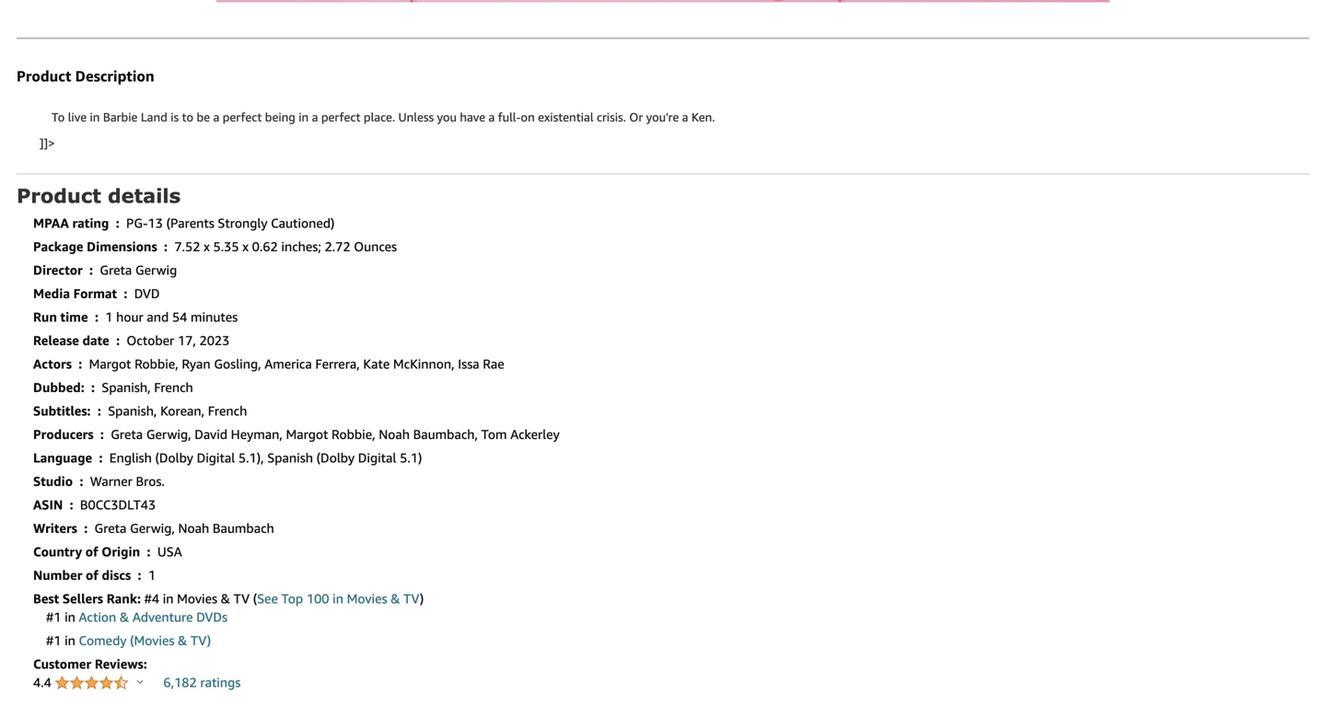 Task type: describe. For each thing, give the bounding box(es) containing it.
‏ up gerwig
[[161, 239, 161, 254]]

(movies
[[130, 633, 174, 649]]

date
[[82, 333, 109, 348]]

]]>
[[40, 136, 55, 151]]

package
[[33, 239, 83, 254]]

customer reviews:
[[33, 657, 147, 672]]

details
[[108, 184, 181, 207]]

2 movies from the left
[[347, 592, 387, 607]]

1 movies from the left
[[177, 592, 217, 607]]

is
[[171, 110, 179, 125]]

2 vertical spatial greta
[[94, 521, 127, 536]]

)
[[420, 592, 424, 607]]

studio
[[33, 474, 73, 489]]

or
[[629, 110, 643, 125]]

ryan
[[182, 357, 211, 372]]

in up customer
[[65, 633, 75, 649]]

: right studio
[[80, 474, 83, 489]]

‎ down date
[[86, 357, 86, 372]]

1 vertical spatial gerwig,
[[130, 521, 175, 536]]

: left pg-
[[116, 216, 119, 231]]

asin
[[33, 498, 63, 513]]

customer
[[33, 657, 91, 672]]

2 perfect from the left
[[321, 110, 361, 125]]

crisis.
[[597, 110, 626, 125]]

ackerley
[[511, 427, 560, 442]]

barbie
[[103, 110, 138, 125]]

have
[[460, 110, 486, 125]]

product for description
[[17, 67, 71, 85]]

heyman,
[[231, 427, 283, 442]]

kate
[[363, 357, 390, 372]]

2.72
[[325, 239, 351, 254]]

0 horizontal spatial french
[[154, 380, 193, 395]]

& down rank:
[[120, 610, 129, 625]]

to
[[182, 110, 194, 125]]

: right discs
[[138, 568, 141, 583]]

dvd
[[134, 286, 160, 301]]

existential
[[538, 110, 594, 125]]

4.4 button
[[33, 675, 143, 693]]

korean,
[[160, 404, 205, 419]]

0 vertical spatial 1
[[105, 310, 113, 325]]

spanish
[[267, 451, 313, 466]]

‎ up format
[[96, 263, 96, 278]]

‎ up date
[[102, 310, 102, 325]]

: right time
[[95, 310, 98, 325]]

0 vertical spatial spanish,
[[102, 380, 151, 395]]

‎ right asin in the left bottom of the page
[[77, 498, 77, 513]]

adventure
[[133, 610, 193, 625]]

4 a from the left
[[682, 110, 689, 125]]

tv)
[[191, 633, 211, 649]]

strongly
[[218, 216, 268, 231]]

language
[[33, 451, 92, 466]]

‎ left warner
[[87, 474, 87, 489]]

in right #4
[[163, 592, 174, 607]]

tom
[[481, 427, 507, 442]]

release
[[33, 333, 79, 348]]

1 vertical spatial robbie,
[[332, 427, 375, 442]]

baumbach
[[213, 521, 274, 536]]

to live in barbie land is to be a perfect being in a perfect place. unless you have a full‐on existential crisis. or you're a ken.
[[52, 110, 715, 125]]

1 vertical spatial 1
[[148, 568, 156, 583]]

1 digital from the left
[[197, 451, 235, 466]]

action
[[79, 610, 116, 625]]

: left "usa"
[[147, 545, 151, 560]]

17,
[[178, 333, 196, 348]]

in right being
[[299, 110, 309, 125]]

discs
[[102, 568, 131, 583]]

place.
[[364, 110, 395, 125]]

to
[[52, 110, 65, 125]]

#4
[[144, 592, 159, 607]]

1 #1 from the top
[[46, 610, 61, 625]]

& left )
[[391, 592, 400, 607]]

2 x from the left
[[242, 239, 249, 254]]

1 x from the left
[[204, 239, 210, 254]]

rae
[[483, 357, 505, 372]]

‎ right dubbed:
[[98, 380, 98, 395]]

time
[[60, 310, 88, 325]]

‏ right actors
[[75, 357, 75, 372]]

13
[[148, 216, 163, 231]]

‎ right "producers"
[[107, 427, 107, 442]]

director
[[33, 263, 83, 278]]

‏ right date
[[113, 333, 113, 348]]

(
[[253, 592, 257, 607]]

‏ right origin
[[144, 545, 144, 560]]

‎ left 7.52
[[171, 239, 171, 254]]

english
[[109, 451, 152, 466]]

‎ left pg-
[[123, 216, 123, 231]]

2 #1 from the top
[[46, 633, 61, 649]]

media
[[33, 286, 70, 301]]

see top 100 in movies & tv link
[[257, 592, 420, 607]]

2023
[[199, 333, 230, 348]]

2 tv from the left
[[404, 592, 420, 607]]

top
[[281, 592, 303, 607]]

description
[[75, 67, 154, 85]]

0 vertical spatial greta
[[100, 263, 132, 278]]

5.1)
[[400, 451, 422, 466]]

in right live
[[90, 110, 100, 125]]

4.4
[[33, 675, 55, 691]]

1 horizontal spatial noah
[[379, 427, 410, 442]]

: right subtitles:
[[98, 404, 101, 419]]

full‐on
[[498, 110, 535, 125]]

‏ right asin in the left bottom of the page
[[66, 498, 66, 513]]

issa
[[458, 357, 480, 372]]

and
[[147, 310, 169, 325]]

america
[[265, 357, 312, 372]]

1 horizontal spatial margot
[[286, 427, 328, 442]]

you
[[437, 110, 457, 125]]

: up format
[[89, 263, 93, 278]]

dimensions
[[87, 239, 157, 254]]

‏ right format
[[120, 286, 120, 301]]

reviews:
[[95, 657, 147, 672]]

hour
[[116, 310, 143, 325]]

5.35
[[213, 239, 239, 254]]

best
[[33, 592, 59, 607]]

gerwig
[[135, 263, 177, 278]]

popover image
[[137, 680, 143, 685]]

: right date
[[116, 333, 120, 348]]



Task type: vqa. For each thing, say whether or not it's contained in the screenshot.
Korean,
yes



Task type: locate. For each thing, give the bounding box(es) containing it.
comedy (movies & tv) link
[[79, 633, 211, 649]]

1 horizontal spatial 1
[[148, 568, 156, 583]]

0 horizontal spatial movies
[[177, 592, 217, 607]]

0 horizontal spatial robbie,
[[135, 357, 178, 372]]

product description
[[17, 67, 154, 85]]

1 horizontal spatial x
[[242, 239, 249, 254]]

warner
[[90, 474, 133, 489]]

0 horizontal spatial (dolby
[[155, 451, 193, 466]]

of left discs
[[86, 568, 98, 583]]

0.62
[[252, 239, 278, 254]]

1 horizontal spatial french
[[208, 404, 247, 419]]

‏ right time
[[91, 310, 91, 325]]

a left 'ken.'
[[682, 110, 689, 125]]

1 horizontal spatial digital
[[358, 451, 396, 466]]

1 vertical spatial of
[[86, 568, 98, 583]]

1 vertical spatial product
[[17, 184, 101, 207]]

action & adventure dvds link
[[79, 610, 228, 625]]

0 horizontal spatial digital
[[197, 451, 235, 466]]

0 horizontal spatial tv
[[234, 592, 250, 607]]

‏ right discs
[[134, 568, 134, 583]]

: right "producers"
[[100, 427, 104, 442]]

mpaa
[[33, 216, 69, 231]]

: left 7.52
[[164, 239, 168, 254]]

‎ down hour
[[123, 333, 123, 348]]

1 horizontal spatial (dolby
[[317, 451, 355, 466]]

1 vertical spatial french
[[208, 404, 247, 419]]

b0cc3dlt43
[[80, 498, 156, 513]]

subtitles:
[[33, 404, 91, 419]]

(dolby right spanish
[[317, 451, 355, 466]]

1 a from the left
[[213, 110, 220, 125]]

actors
[[33, 357, 72, 372]]

#1 down best
[[46, 610, 61, 625]]

1 tv from the left
[[234, 592, 250, 607]]

david
[[195, 427, 228, 442]]

product inside product details mpaa rating                                     ‏                                         :                                     ‎ pg-13 (parents strongly cautioned) package dimensions                                     ‏                                         :                                     ‎ 7.52 x 5.35 x 0.62 inches; 2.72 ounces director                                     ‏                                         :                                     ‎ greta gerwig media format                                     ‏                                         :                                     ‎ dvd run time                                     ‏                                         :                                     ‎ 1 hour and 54 minutes release date                                     ‏                                         :                                     ‎ october 17, 2023 actors                                     ‏                                         :                                     ‎ margot robbie, ryan gosling, america ferrera, kate mckinnon, issa rae dubbed:                                     ‏                                         :                                     ‎ spanish, french subtitles:                                     ‏                                         :                                     ‎ spanish, korean, french producers                                     ‏                                         :                                     ‎ greta gerwig, david heyman, margot robbie, noah baumbach, tom ackerley language                                     ‏                                         :                                     ‎ english (dolby digital 5.1), spanish (dolby digital 5.1) studio                                     ‏                                         :                                     ‎ warner bros. asin                                     ‏                                         :                                     ‎ b0cc3dlt43 writers                                     ‏                                         :                                     ‎ greta gerwig, noah baumbach country of origin                                     ‏                                         :                                     ‎ usa number of discs                                     ‏                                         :                                     ‎ 1 best sellers rank: #4 in movies & tv ( see top 100 in movies & tv ) #1 in action & adventure dvds #1 in comedy (movies & tv)
[[17, 184, 101, 207]]

‏ up warner
[[96, 451, 96, 466]]

(parents
[[166, 216, 214, 231]]

being
[[265, 110, 296, 125]]

movies up dvds
[[177, 592, 217, 607]]

54
[[172, 310, 187, 325]]

noah
[[379, 427, 410, 442], [178, 521, 209, 536]]

2 digital from the left
[[358, 451, 396, 466]]

0 vertical spatial of
[[85, 545, 98, 560]]

‎ left dvd
[[131, 286, 131, 301]]

3 a from the left
[[489, 110, 495, 125]]

gerwig,
[[146, 427, 191, 442], [130, 521, 175, 536]]

0 horizontal spatial 1
[[105, 310, 113, 325]]

a right be at the left top
[[213, 110, 220, 125]]

french up korean, at the bottom of the page
[[154, 380, 193, 395]]

ratings
[[200, 675, 241, 691]]

x
[[204, 239, 210, 254], [242, 239, 249, 254]]

‏ right writers
[[81, 521, 81, 536]]

inches;
[[281, 239, 321, 254]]

#1 up customer
[[46, 633, 61, 649]]

‏ right "producers"
[[97, 427, 97, 442]]

run
[[33, 310, 57, 325]]

see
[[257, 592, 278, 607]]

2 product from the top
[[17, 184, 101, 207]]

1 vertical spatial margot
[[286, 427, 328, 442]]

rank:
[[107, 592, 141, 607]]

gosling,
[[214, 357, 261, 372]]

french
[[154, 380, 193, 395], [208, 404, 247, 419]]

: right asin in the left bottom of the page
[[70, 498, 73, 513]]

pg-
[[126, 216, 148, 231]]

(dolby up bros.
[[155, 451, 193, 466]]

2 (dolby from the left
[[317, 451, 355, 466]]

1 horizontal spatial perfect
[[321, 110, 361, 125]]

1 perfect from the left
[[223, 110, 262, 125]]

0 vertical spatial margot
[[89, 357, 131, 372]]

a right "have"
[[489, 110, 495, 125]]

product for details
[[17, 184, 101, 207]]

october
[[127, 333, 174, 348]]

perfect left being
[[223, 110, 262, 125]]

land
[[141, 110, 167, 125]]

1 up #4
[[148, 568, 156, 583]]

1 vertical spatial greta
[[111, 427, 143, 442]]

: left dvd
[[124, 286, 127, 301]]

digital
[[197, 451, 235, 466], [358, 451, 396, 466]]

robbie, down ferrera,
[[332, 427, 375, 442]]

you're
[[646, 110, 679, 125]]

in down sellers
[[65, 610, 75, 625]]

‏ right rating
[[112, 216, 112, 231]]

barbie is everything; barbie and ken image
[[216, 0, 1110, 2]]

mckinnon,
[[393, 357, 455, 372]]

0 vertical spatial #1
[[46, 610, 61, 625]]

1 vertical spatial spanish,
[[108, 404, 157, 419]]

0 horizontal spatial margot
[[89, 357, 131, 372]]

gerwig, up "usa"
[[130, 521, 175, 536]]

dubbed:
[[33, 380, 84, 395]]

a
[[213, 110, 220, 125], [312, 110, 318, 125], [489, 110, 495, 125], [682, 110, 689, 125]]

1 vertical spatial noah
[[178, 521, 209, 536]]

of
[[85, 545, 98, 560], [86, 568, 98, 583]]

: right dubbed:
[[91, 380, 95, 395]]

0 vertical spatial french
[[154, 380, 193, 395]]

x right 5.35
[[242, 239, 249, 254]]

product up mpaa
[[17, 184, 101, 207]]

greta down the dimensions
[[100, 263, 132, 278]]

movies
[[177, 592, 217, 607], [347, 592, 387, 607]]

6,182 ratings
[[163, 675, 241, 691]]

0 vertical spatial product
[[17, 67, 71, 85]]

‎ left "usa"
[[154, 545, 154, 560]]

0 vertical spatial gerwig,
[[146, 427, 191, 442]]

margot up spanish
[[286, 427, 328, 442]]

‏ right studio
[[76, 474, 76, 489]]

a right being
[[312, 110, 318, 125]]

greta down b0cc3dlt43
[[94, 521, 127, 536]]

minutes
[[191, 310, 238, 325]]

‎ down b0cc3dlt43
[[91, 521, 91, 536]]

margot down date
[[89, 357, 131, 372]]

number
[[33, 568, 82, 583]]

0 horizontal spatial perfect
[[223, 110, 262, 125]]

spanish, up english
[[108, 404, 157, 419]]

0 vertical spatial noah
[[379, 427, 410, 442]]

noah up "usa"
[[178, 521, 209, 536]]

: right actors
[[79, 357, 82, 372]]

0 horizontal spatial x
[[204, 239, 210, 254]]

ferrera,
[[315, 357, 360, 372]]

be
[[197, 110, 210, 125]]

ken.
[[692, 110, 715, 125]]

unless
[[398, 110, 434, 125]]

1 horizontal spatial movies
[[347, 592, 387, 607]]

bros.
[[136, 474, 165, 489]]

format
[[73, 286, 117, 301]]

gerwig, down korean, at the bottom of the page
[[146, 427, 191, 442]]

1 product from the top
[[17, 67, 71, 85]]

1 horizontal spatial robbie,
[[332, 427, 375, 442]]

noah up the 5.1)
[[379, 427, 410, 442]]

cautioned)
[[271, 216, 335, 231]]

: up warner
[[99, 451, 103, 466]]

‏ right subtitles:
[[94, 404, 94, 419]]

perfect left the place.
[[321, 110, 361, 125]]

french up david
[[208, 404, 247, 419]]

‎ up warner
[[106, 451, 106, 466]]

‎ right subtitles:
[[105, 404, 105, 419]]

7.52
[[174, 239, 200, 254]]

ounces
[[354, 239, 397, 254]]

100
[[307, 592, 329, 607]]

baumbach,
[[413, 427, 478, 442]]

1 (dolby from the left
[[155, 451, 193, 466]]

1 left hour
[[105, 310, 113, 325]]

1
[[105, 310, 113, 325], [148, 568, 156, 583]]

x left 5.35
[[204, 239, 210, 254]]

dvds
[[196, 610, 228, 625]]

of left origin
[[85, 545, 98, 560]]

0 horizontal spatial noah
[[178, 521, 209, 536]]

movies right the 100 on the bottom of page
[[347, 592, 387, 607]]

origin
[[102, 545, 140, 560]]

rating
[[72, 216, 109, 231]]

: right writers
[[84, 521, 88, 536]]

usa
[[157, 545, 182, 560]]

robbie, down october
[[135, 357, 178, 372]]

margot
[[89, 357, 131, 372], [286, 427, 328, 442]]

sellers
[[62, 592, 103, 607]]

spanish, down october
[[102, 380, 151, 395]]

digital left the 5.1)
[[358, 451, 396, 466]]

‏ right dubbed:
[[88, 380, 88, 395]]

‎ up #4
[[145, 568, 145, 583]]

‏ up format
[[86, 263, 86, 278]]

2 a from the left
[[312, 110, 318, 125]]

spanish,
[[102, 380, 151, 395], [108, 404, 157, 419]]

greta up english
[[111, 427, 143, 442]]

6,182
[[163, 675, 197, 691]]

comedy
[[79, 633, 127, 649]]

0 vertical spatial robbie,
[[135, 357, 178, 372]]

1 vertical spatial #1
[[46, 633, 61, 649]]

product details mpaa rating                                     ‏                                         :                                     ‎ pg-13 (parents strongly cautioned) package dimensions                                     ‏                                         :                                     ‎ 7.52 x 5.35 x 0.62 inches; 2.72 ounces director                                     ‏                                         :                                     ‎ greta gerwig media format                                     ‏                                         :                                     ‎ dvd run time                                     ‏                                         :                                     ‎ 1 hour and 54 minutes release date                                     ‏                                         :                                     ‎ october 17, 2023 actors                                     ‏                                         :                                     ‎ margot robbie, ryan gosling, america ferrera, kate mckinnon, issa rae dubbed:                                     ‏                                         :                                     ‎ spanish, french subtitles:                                     ‏                                         :                                     ‎ spanish, korean, french producers                                     ‏                                         :                                     ‎ greta gerwig, david heyman, margot robbie, noah baumbach, tom ackerley language                                     ‏                                         :                                     ‎ english (dolby digital 5.1), spanish (dolby digital 5.1) studio                                     ‏                                         :                                     ‎ warner bros. asin                                     ‏                                         :                                     ‎ b0cc3dlt43 writers                                     ‏                                         :                                     ‎ greta gerwig, noah baumbach country of origin                                     ‏                                         :                                     ‎ usa number of discs                                     ‏                                         :                                     ‎ 1 best sellers rank: #4 in movies & tv ( see top 100 in movies & tv ) #1 in action & adventure dvds #1 in comedy (movies & tv)
[[17, 184, 560, 649]]

digital down david
[[197, 451, 235, 466]]

& up dvds
[[221, 592, 230, 607]]

& left tv)
[[178, 633, 187, 649]]

5.1),
[[238, 451, 264, 466]]

in right the 100 on the bottom of page
[[333, 592, 344, 607]]

‏
[[112, 216, 112, 231], [161, 239, 161, 254], [86, 263, 86, 278], [120, 286, 120, 301], [91, 310, 91, 325], [113, 333, 113, 348], [75, 357, 75, 372], [88, 380, 88, 395], [94, 404, 94, 419], [97, 427, 97, 442], [96, 451, 96, 466], [76, 474, 76, 489], [66, 498, 66, 513], [81, 521, 81, 536], [144, 545, 144, 560], [134, 568, 134, 583]]

greta
[[100, 263, 132, 278], [111, 427, 143, 442], [94, 521, 127, 536]]

6,182 ratings link
[[163, 675, 241, 691]]

product up the to
[[17, 67, 71, 85]]

‎
[[123, 216, 123, 231], [171, 239, 171, 254], [96, 263, 96, 278], [131, 286, 131, 301], [102, 310, 102, 325], [123, 333, 123, 348], [86, 357, 86, 372], [98, 380, 98, 395], [105, 404, 105, 419], [107, 427, 107, 442], [106, 451, 106, 466], [87, 474, 87, 489], [77, 498, 77, 513], [91, 521, 91, 536], [154, 545, 154, 560], [145, 568, 145, 583]]

1 horizontal spatial tv
[[404, 592, 420, 607]]



